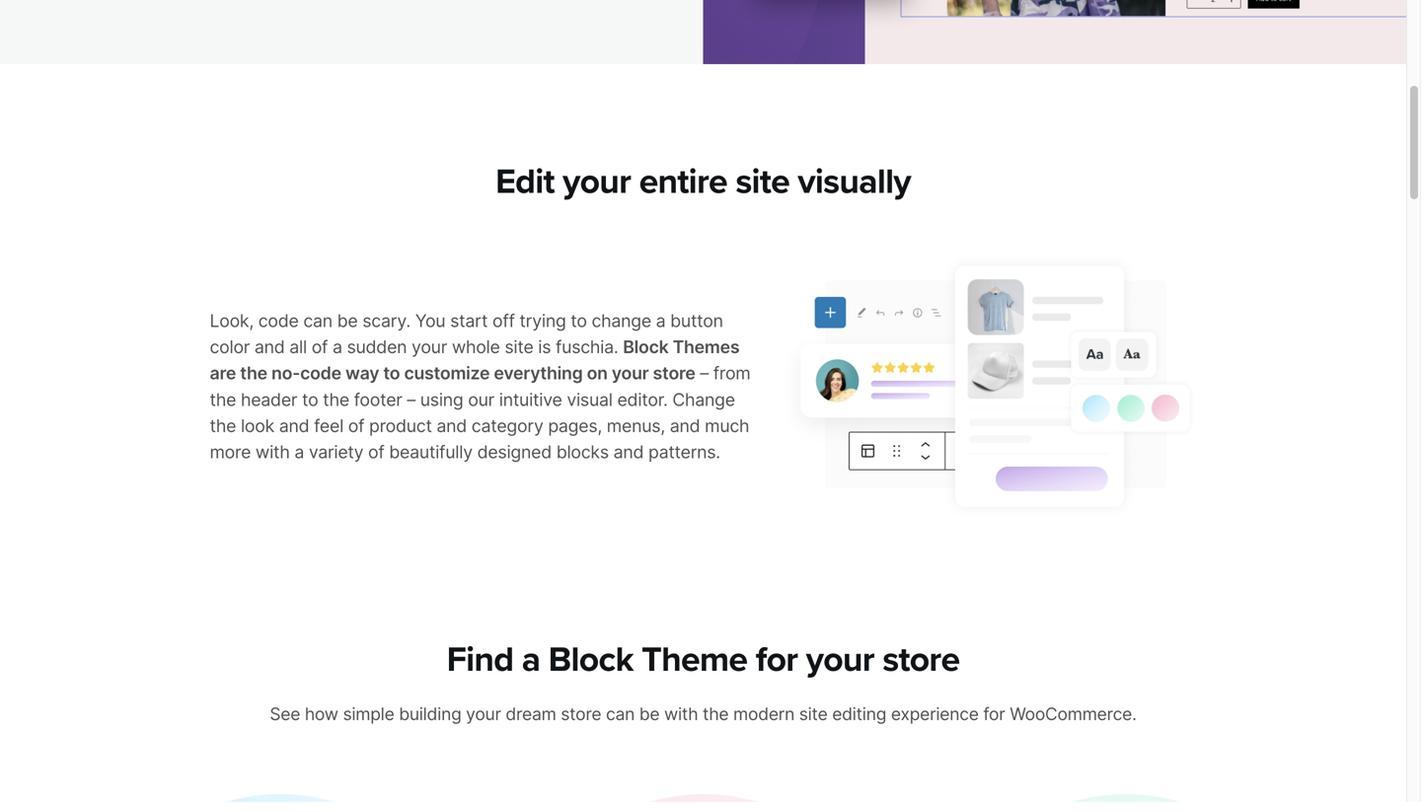 Task type: describe. For each thing, give the bounding box(es) containing it.
1 vertical spatial of
[[348, 416, 365, 437]]

your inside look, code can be scary. you start off trying to change a button color and all of a sudden your whole site is fuschia.
[[412, 337, 447, 358]]

is
[[538, 337, 551, 358]]

change
[[592, 310, 651, 332]]

a inside – from the header to the footer – using our intuitive visual editor. change the look and feel of product and category pages, menus, and much more with a variety of beautifully designed blocks and patterns.
[[295, 442, 304, 463]]

of inside look, code can be scary. you start off trying to change a button color and all of a sudden your whole site is fuschia.
[[312, 337, 328, 358]]

editing
[[832, 704, 887, 724]]

all
[[290, 337, 307, 358]]

woocommerce.
[[1010, 704, 1137, 724]]

how
[[305, 704, 338, 724]]

– from the header to the footer – using our intuitive visual editor. change the look and feel of product and category pages, menus, and much more with a variety of beautifully designed blocks and patterns.
[[210, 363, 751, 463]]

0 vertical spatial –
[[700, 363, 709, 384]]

theme
[[642, 639, 748, 681]]

you
[[415, 310, 446, 332]]

store for see how simple building your dream store can be with the modern site editing experience for woocommerce.
[[561, 704, 601, 724]]

1 vertical spatial be
[[639, 704, 660, 724]]

site inside look, code can be scary. you start off trying to change a button color and all of a sudden your whole site is fuschia.
[[505, 337, 534, 358]]

store inside block themes are the no-code way to customize everything on your store
[[653, 363, 696, 384]]

the up 'more'
[[210, 416, 236, 437]]

to inside – from the header to the footer – using our intuitive visual editor. change the look and feel of product and category pages, menus, and much more with a variety of beautifully designed blocks and patterns.
[[302, 389, 318, 410]]

designed
[[477, 442, 552, 463]]

1 horizontal spatial site
[[736, 161, 790, 203]]

footer
[[354, 389, 402, 410]]

intuitive
[[499, 389, 562, 410]]

customize
[[404, 363, 490, 384]]

sudden
[[347, 337, 407, 358]]

editor.
[[617, 389, 668, 410]]

2 vertical spatial of
[[368, 442, 384, 463]]

and down using
[[437, 416, 467, 437]]

experience
[[891, 704, 979, 724]]

see how simple building your dream store can be with the modern site editing experience for woocommerce.
[[270, 704, 1137, 724]]

your right the edit
[[563, 161, 631, 203]]

button
[[670, 310, 723, 332]]

look, code can be scary. you start off trying to change a button color and all of a sudden your whole site is fuschia.
[[210, 310, 723, 358]]

a right find
[[522, 639, 540, 681]]

more
[[210, 442, 251, 463]]

your up editing in the bottom of the page
[[806, 639, 874, 681]]

and up 'patterns.'
[[670, 416, 700, 437]]

look,
[[210, 310, 254, 332]]

be inside look, code can be scary. you start off trying to change a button color and all of a sudden your whole site is fuschia.
[[337, 310, 358, 332]]

our
[[468, 389, 495, 410]]

with inside – from the header to the footer – using our intuitive visual editor. change the look and feel of product and category pages, menus, and much more with a variety of beautifully designed blocks and patterns.
[[256, 442, 290, 463]]

a left button
[[656, 310, 666, 332]]

find a block theme for your store
[[447, 639, 960, 681]]

pages,
[[548, 416, 602, 437]]

blocks
[[556, 442, 609, 463]]

themes
[[673, 337, 740, 358]]

and inside look, code can be scary. you start off trying to change a button color and all of a sudden your whole site is fuschia.
[[255, 337, 285, 358]]

off
[[493, 310, 515, 332]]



Task type: vqa. For each thing, say whether or not it's contained in the screenshot.
WordPress in the Flexible Ecommerce, For Wordpress Builds Of All Sizes
no



Task type: locate. For each thing, give the bounding box(es) containing it.
0 horizontal spatial site
[[505, 337, 534, 358]]

0 vertical spatial store
[[653, 363, 696, 384]]

0 vertical spatial for
[[756, 639, 798, 681]]

way
[[346, 363, 379, 384]]

block inside block themes are the no-code way to customize everything on your store
[[623, 337, 669, 358]]

product
[[369, 416, 432, 437]]

and down 'menus,'
[[614, 442, 644, 463]]

the left modern
[[703, 704, 729, 724]]

dream
[[506, 704, 556, 724]]

whole
[[452, 337, 500, 358]]

category
[[472, 416, 544, 437]]

code
[[258, 310, 299, 332], [300, 363, 341, 384]]

0 vertical spatial site
[[736, 161, 790, 203]]

can up all
[[303, 310, 333, 332]]

0 horizontal spatial be
[[337, 310, 358, 332]]

site right entire
[[736, 161, 790, 203]]

to inside block themes are the no-code way to customize everything on your store
[[383, 363, 400, 384]]

the up feel
[[323, 389, 349, 410]]

code inside block themes are the no-code way to customize everything on your store
[[300, 363, 341, 384]]

1 vertical spatial can
[[606, 704, 635, 724]]

from
[[713, 363, 751, 384]]

color
[[210, 337, 250, 358]]

your inside block themes are the no-code way to customize everything on your store
[[612, 363, 649, 384]]

1 vertical spatial to
[[383, 363, 400, 384]]

2 horizontal spatial site
[[799, 704, 828, 724]]

find
[[447, 639, 514, 681]]

look
[[241, 416, 274, 437]]

the
[[240, 363, 267, 384], [210, 389, 236, 410], [323, 389, 349, 410], [210, 416, 236, 437], [703, 704, 729, 724]]

1 vertical spatial for
[[984, 704, 1005, 724]]

edit your entire site visually
[[496, 161, 911, 203]]

visual
[[567, 389, 613, 410]]

block
[[623, 337, 669, 358], [549, 639, 634, 681]]

fuschia.
[[556, 337, 618, 358]]

with down 'theme'
[[664, 704, 698, 724]]

0 horizontal spatial –
[[407, 389, 416, 410]]

patterns.
[[649, 442, 721, 463]]

to
[[571, 310, 587, 332], [383, 363, 400, 384], [302, 389, 318, 410]]

visually
[[798, 161, 911, 203]]

site left editing in the bottom of the page
[[799, 704, 828, 724]]

code down all
[[300, 363, 341, 384]]

0 horizontal spatial of
[[312, 337, 328, 358]]

header
[[241, 389, 297, 410]]

everything
[[494, 363, 583, 384]]

–
[[700, 363, 709, 384], [407, 389, 416, 410]]

of right feel
[[348, 416, 365, 437]]

1 vertical spatial with
[[664, 704, 698, 724]]

and
[[255, 337, 285, 358], [279, 416, 309, 437], [437, 416, 467, 437], [670, 416, 700, 437], [614, 442, 644, 463]]

start
[[450, 310, 488, 332]]

the down are
[[210, 389, 236, 410]]

site left 'is'
[[505, 337, 534, 358]]

0 horizontal spatial to
[[302, 389, 318, 410]]

to inside look, code can be scary. you start off trying to change a button color and all of a sudden your whole site is fuschia.
[[571, 310, 587, 332]]

0 horizontal spatial code
[[258, 310, 299, 332]]

2 horizontal spatial of
[[368, 442, 384, 463]]

1 horizontal spatial store
[[653, 363, 696, 384]]

can
[[303, 310, 333, 332], [606, 704, 635, 724]]

with
[[256, 442, 290, 463], [664, 704, 698, 724]]

the inside block themes are the no-code way to customize everything on your store
[[240, 363, 267, 384]]

modern
[[734, 704, 795, 724]]

1 horizontal spatial can
[[606, 704, 635, 724]]

be
[[337, 310, 358, 332], [639, 704, 660, 724]]

are
[[210, 363, 236, 384]]

with down look
[[256, 442, 290, 463]]

– up the change
[[700, 363, 709, 384]]

menus,
[[607, 416, 665, 437]]

1 horizontal spatial be
[[639, 704, 660, 724]]

1 vertical spatial store
[[883, 639, 960, 681]]

simple
[[343, 704, 394, 724]]

a
[[656, 310, 666, 332], [333, 337, 342, 358], [295, 442, 304, 463], [522, 639, 540, 681]]

0 horizontal spatial can
[[303, 310, 333, 332]]

of
[[312, 337, 328, 358], [348, 416, 365, 437], [368, 442, 384, 463]]

scary.
[[363, 310, 411, 332]]

store up experience
[[883, 639, 960, 681]]

store for find a block theme for your store
[[883, 639, 960, 681]]

block themes are the no-code way to customize everything on your store
[[210, 337, 740, 384]]

code up all
[[258, 310, 299, 332]]

and left all
[[255, 337, 285, 358]]

1 horizontal spatial to
[[383, 363, 400, 384]]

a left variety
[[295, 442, 304, 463]]

0 vertical spatial code
[[258, 310, 299, 332]]

store up the change
[[653, 363, 696, 384]]

see
[[270, 704, 300, 724]]

your
[[563, 161, 631, 203], [412, 337, 447, 358], [612, 363, 649, 384], [806, 639, 874, 681], [466, 704, 501, 724]]

building
[[399, 704, 462, 724]]

1 horizontal spatial code
[[300, 363, 341, 384]]

1 horizontal spatial with
[[664, 704, 698, 724]]

2 horizontal spatial store
[[883, 639, 960, 681]]

site
[[736, 161, 790, 203], [505, 337, 534, 358], [799, 704, 828, 724]]

can inside look, code can be scary. you start off trying to change a button color and all of a sudden your whole site is fuschia.
[[303, 310, 333, 332]]

block up dream
[[549, 639, 634, 681]]

1 horizontal spatial for
[[984, 704, 1005, 724]]

0 vertical spatial can
[[303, 310, 333, 332]]

entire
[[639, 161, 727, 203]]

store right dream
[[561, 704, 601, 724]]

variety
[[309, 442, 364, 463]]

0 horizontal spatial for
[[756, 639, 798, 681]]

store
[[653, 363, 696, 384], [883, 639, 960, 681], [561, 704, 601, 724]]

change
[[673, 389, 735, 410]]

edit
[[496, 161, 555, 203]]

be down 'theme'
[[639, 704, 660, 724]]

0 horizontal spatial with
[[256, 442, 290, 463]]

2 vertical spatial to
[[302, 389, 318, 410]]

for
[[756, 639, 798, 681], [984, 704, 1005, 724]]

1 vertical spatial –
[[407, 389, 416, 410]]

0 vertical spatial be
[[337, 310, 358, 332]]

code inside look, code can be scary. you start off trying to change a button color and all of a sudden your whole site is fuschia.
[[258, 310, 299, 332]]

the up header
[[240, 363, 267, 384]]

of down product
[[368, 442, 384, 463]]

2 horizontal spatial to
[[571, 310, 587, 332]]

0 vertical spatial of
[[312, 337, 328, 358]]

to right way
[[383, 363, 400, 384]]

feel
[[314, 416, 344, 437]]

much
[[705, 416, 750, 437]]

for right experience
[[984, 704, 1005, 724]]

1 vertical spatial site
[[505, 337, 534, 358]]

a right all
[[333, 337, 342, 358]]

1 horizontal spatial –
[[700, 363, 709, 384]]

can right dream
[[606, 704, 635, 724]]

your down you
[[412, 337, 447, 358]]

of right all
[[312, 337, 328, 358]]

no-
[[271, 363, 300, 384]]

0 vertical spatial to
[[571, 310, 587, 332]]

1 vertical spatial code
[[300, 363, 341, 384]]

beautifully
[[389, 442, 473, 463]]

1 vertical spatial block
[[549, 639, 634, 681]]

0 vertical spatial block
[[623, 337, 669, 358]]

1 horizontal spatial of
[[348, 416, 365, 437]]

your up editor.
[[612, 363, 649, 384]]

trying
[[520, 310, 566, 332]]

using
[[420, 389, 463, 410]]

0 horizontal spatial store
[[561, 704, 601, 724]]

your left dream
[[466, 704, 501, 724]]

2 vertical spatial store
[[561, 704, 601, 724]]

be left scary.
[[337, 310, 358, 332]]

and left feel
[[279, 416, 309, 437]]

2 vertical spatial site
[[799, 704, 828, 724]]

block down change
[[623, 337, 669, 358]]

0 vertical spatial with
[[256, 442, 290, 463]]

to up feel
[[302, 389, 318, 410]]

on
[[587, 363, 608, 384]]

for up modern
[[756, 639, 798, 681]]

to up fuschia.
[[571, 310, 587, 332]]

– up product
[[407, 389, 416, 410]]



